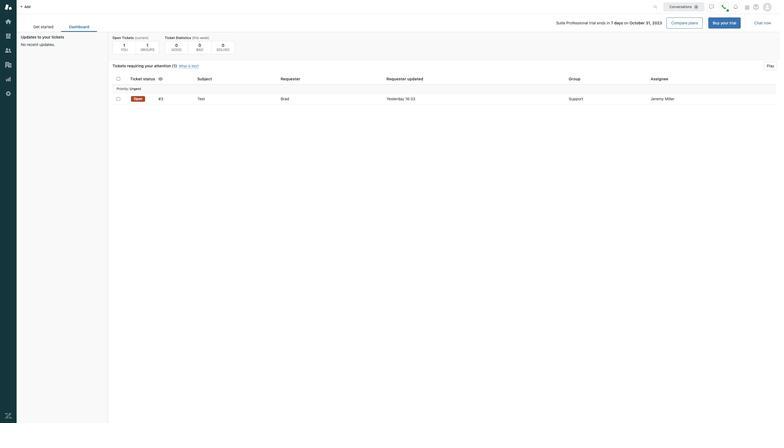 Task type: locate. For each thing, give the bounding box(es) containing it.
ticket status
[[130, 76, 155, 81]]

1 horizontal spatial trial
[[730, 20, 737, 25]]

yesterday 16:33
[[387, 96, 415, 101]]

2 vertical spatial your
[[145, 63, 153, 68]]

0 down "(this"
[[199, 43, 201, 48]]

to
[[37, 35, 41, 39]]

0 right 0 bad
[[222, 43, 224, 48]]

support
[[569, 96, 583, 101]]

31,
[[646, 20, 652, 25]]

ticket up 0 good
[[165, 36, 175, 40]]

1 left what
[[174, 63, 175, 68]]

grid
[[108, 73, 780, 423]]

requester
[[281, 76, 301, 81], [387, 76, 406, 81]]

2 horizontal spatial 0
[[222, 43, 224, 48]]

0 for 0 good
[[175, 43, 178, 48]]

customers image
[[5, 47, 12, 54]]

trial
[[589, 20, 596, 25], [730, 20, 737, 25]]

1 horizontal spatial 1
[[147, 43, 149, 48]]

add
[[24, 5, 31, 9]]

2 trial from the left
[[730, 20, 737, 25]]

reporting image
[[5, 76, 12, 83]]

tickets up select all tickets option
[[112, 63, 126, 68]]

ticket for ticket status
[[130, 76, 142, 81]]

priority
[[117, 87, 128, 91]]

statistics
[[176, 36, 191, 40]]

ends
[[597, 20, 606, 25]]

2 requester from the left
[[387, 76, 406, 81]]

your inside updates to your tickets no recent updates.
[[42, 35, 51, 39]]

test
[[197, 96, 205, 101]]

recent
[[27, 42, 38, 47]]

1 down open tickets (current)
[[123, 43, 125, 48]]

get started tab
[[25, 22, 61, 32]]

1 for 1 groups
[[147, 43, 149, 48]]

2 horizontal spatial your
[[721, 20, 729, 25]]

main element
[[0, 0, 17, 423]]

0 horizontal spatial ticket
[[130, 76, 142, 81]]

open for open tickets (current)
[[112, 36, 121, 40]]

1 horizontal spatial 0
[[199, 43, 201, 48]]

3 0 from the left
[[222, 43, 224, 48]]

updates.
[[39, 42, 55, 47]]

1 inside 1 groups
[[147, 43, 149, 48]]

0 horizontal spatial trial
[[589, 20, 596, 25]]

1 horizontal spatial open
[[134, 97, 142, 101]]

0 horizontal spatial requester
[[281, 76, 301, 81]]

0
[[175, 43, 178, 48], [199, 43, 201, 48], [222, 43, 224, 48]]

your right to
[[42, 35, 51, 39]]

yesterday
[[387, 96, 404, 101]]

0 horizontal spatial 1
[[123, 43, 125, 48]]

now
[[764, 20, 771, 25]]

trial down notifications image
[[730, 20, 737, 25]]

buy your trial
[[713, 20, 737, 25]]

your right buy
[[721, 20, 729, 25]]

professional
[[567, 20, 588, 25]]

0 inside 0 good
[[175, 43, 178, 48]]

updates to your tickets no recent updates.
[[21, 35, 64, 47]]

October 31, 2023 text field
[[630, 20, 662, 25]]

1 horizontal spatial your
[[145, 63, 153, 68]]

0 inside 0 bad
[[199, 43, 201, 48]]

1
[[123, 43, 125, 48], [147, 43, 149, 48], [174, 63, 175, 68]]

trial inside button
[[730, 20, 737, 25]]

0 for 0 bad
[[199, 43, 201, 48]]

requester up brad
[[281, 76, 301, 81]]

tickets
[[122, 36, 134, 40], [112, 63, 126, 68]]

1 vertical spatial tickets
[[112, 63, 126, 68]]

open up 1 you
[[112, 36, 121, 40]]

ticket for ticket statistics (this week)
[[165, 36, 175, 40]]

your up 'status' on the top
[[145, 63, 153, 68]]

brad
[[281, 96, 289, 101]]

0 down statistics
[[175, 43, 178, 48]]

1 horizontal spatial requester
[[387, 76, 406, 81]]

(this
[[192, 36, 199, 40]]

chat now
[[755, 20, 771, 25]]

#3
[[159, 96, 163, 101]]

plans
[[689, 20, 698, 25]]

tickets up 1 you
[[122, 36, 134, 40]]

week)
[[200, 36, 209, 40]]

1 down (current)
[[147, 43, 149, 48]]

requiring
[[127, 63, 144, 68]]

admin image
[[5, 90, 12, 97]]

add button
[[17, 0, 34, 14]]

1 vertical spatial ticket
[[130, 76, 142, 81]]

0 vertical spatial your
[[721, 20, 729, 25]]

trial left the ends
[[589, 20, 596, 25]]

ticket up urgent
[[130, 76, 142, 81]]

1 0 from the left
[[175, 43, 178, 48]]

(current)
[[135, 36, 149, 40]]

0 vertical spatial ticket
[[165, 36, 175, 40]]

get started
[[33, 24, 53, 29]]

tickets
[[52, 35, 64, 39]]

:
[[128, 87, 129, 91]]

0 horizontal spatial 0
[[175, 43, 178, 48]]

1 horizontal spatial ticket
[[165, 36, 175, 40]]

1 vertical spatial open
[[134, 97, 142, 101]]

tab list containing get started
[[25, 22, 97, 32]]

in
[[607, 20, 610, 25]]

your for tickets requiring your attention
[[145, 63, 153, 68]]

1 vertical spatial your
[[42, 35, 51, 39]]

ticket
[[165, 36, 175, 40], [130, 76, 142, 81]]

16:33
[[405, 96, 415, 101]]

jeremy
[[651, 96, 664, 101]]

section
[[101, 17, 741, 29]]

2 0 from the left
[[199, 43, 201, 48]]

requester left updated on the right top
[[387, 76, 406, 81]]

chat
[[755, 20, 763, 25]]

tab list
[[25, 22, 97, 32]]

0 inside 0 solved
[[222, 43, 224, 48]]

open down urgent
[[134, 97, 142, 101]]

is
[[188, 64, 191, 68]]

buy your trial button
[[709, 17, 741, 29]]

your for updates to your tickets
[[42, 35, 51, 39]]

assignee
[[651, 76, 669, 81]]

1 trial from the left
[[589, 20, 596, 25]]

attention
[[154, 63, 171, 68]]

None checkbox
[[117, 97, 120, 101]]

1 requester from the left
[[281, 76, 301, 81]]

ticket inside grid
[[130, 76, 142, 81]]

0 horizontal spatial open
[[112, 36, 121, 40]]

1 inside 1 you
[[123, 43, 125, 48]]

0 vertical spatial tickets
[[122, 36, 134, 40]]

no
[[21, 42, 26, 47]]

open
[[112, 36, 121, 40], [134, 97, 142, 101]]

suite
[[556, 20, 565, 25]]

days
[[614, 20, 623, 25]]

0 horizontal spatial your
[[42, 35, 51, 39]]

0 vertical spatial open
[[112, 36, 121, 40]]

your
[[721, 20, 729, 25], [42, 35, 51, 39], [145, 63, 153, 68]]

groups
[[141, 48, 154, 52]]

bad
[[196, 48, 203, 52]]



Task type: describe. For each thing, give the bounding box(es) containing it.
buy
[[713, 20, 720, 25]]

get
[[33, 24, 40, 29]]

group
[[569, 76, 581, 81]]

requester updated
[[387, 76, 423, 81]]

1 groups
[[141, 43, 154, 52]]

0 bad
[[196, 43, 203, 52]]

trial for professional
[[589, 20, 596, 25]]

notifications image
[[734, 5, 738, 9]]

updated
[[407, 76, 423, 81]]

zendesk image
[[5, 412, 12, 419]]

you
[[121, 48, 128, 52]]

good
[[172, 48, 182, 52]]

miller
[[665, 96, 675, 101]]

compare plans button
[[667, 17, 703, 29]]

october
[[630, 20, 645, 25]]

)
[[175, 63, 177, 68]]

grid containing ticket status
[[108, 73, 780, 423]]

test link
[[197, 96, 205, 101]]

compare
[[671, 20, 688, 25]]

priority : urgent
[[117, 87, 141, 91]]

on
[[624, 20, 629, 25]]

7
[[611, 20, 613, 25]]

1 for 1 you
[[123, 43, 125, 48]]

get help image
[[754, 4, 759, 9]]

(
[[172, 63, 174, 68]]

this?
[[192, 64, 199, 68]]

1 you
[[121, 43, 128, 52]]

open tickets (current)
[[112, 36, 149, 40]]

ticket statistics (this week)
[[165, 36, 209, 40]]

zendesk support image
[[5, 4, 12, 11]]

conversations button
[[664, 2, 705, 11]]

chat now button
[[750, 17, 776, 29]]

2 horizontal spatial 1
[[174, 63, 175, 68]]

Select All Tickets checkbox
[[117, 77, 120, 81]]

what
[[179, 64, 187, 68]]

play button
[[764, 62, 778, 70]]

subject
[[197, 76, 212, 81]]

dashboard
[[69, 24, 89, 29]]

your inside button
[[721, 20, 729, 25]]

jeremy miller
[[651, 96, 675, 101]]

organizations image
[[5, 61, 12, 68]]

2023
[[653, 20, 662, 25]]

started
[[41, 24, 53, 29]]

urgent
[[130, 87, 141, 91]]

views image
[[5, 32, 12, 40]]

trial for your
[[730, 20, 737, 25]]

open for open
[[134, 97, 142, 101]]

tickets requiring your attention ( 1 ) what is this?
[[112, 63, 199, 68]]

0 good
[[172, 43, 182, 52]]

conversations
[[670, 5, 692, 9]]

play
[[767, 63, 775, 68]]

requester for requester
[[281, 76, 301, 81]]

compare plans
[[671, 20, 698, 25]]

id
[[159, 76, 163, 81]]

suite professional trial ends in 7 days on october 31, 2023
[[556, 20, 662, 25]]

0 solved
[[217, 43, 230, 52]]

requester for requester updated
[[387, 76, 406, 81]]

updates
[[21, 35, 37, 39]]

zendesk products image
[[745, 5, 749, 9]]

button displays agent's chat status as invisible. image
[[710, 5, 714, 9]]

status
[[143, 76, 155, 81]]

section containing suite professional trial ends in
[[101, 17, 741, 29]]

solved
[[217, 48, 230, 52]]

0 for 0 solved
[[222, 43, 224, 48]]

get started image
[[5, 18, 12, 25]]



Task type: vqa. For each thing, say whether or not it's contained in the screenshot.
'07:18'
no



